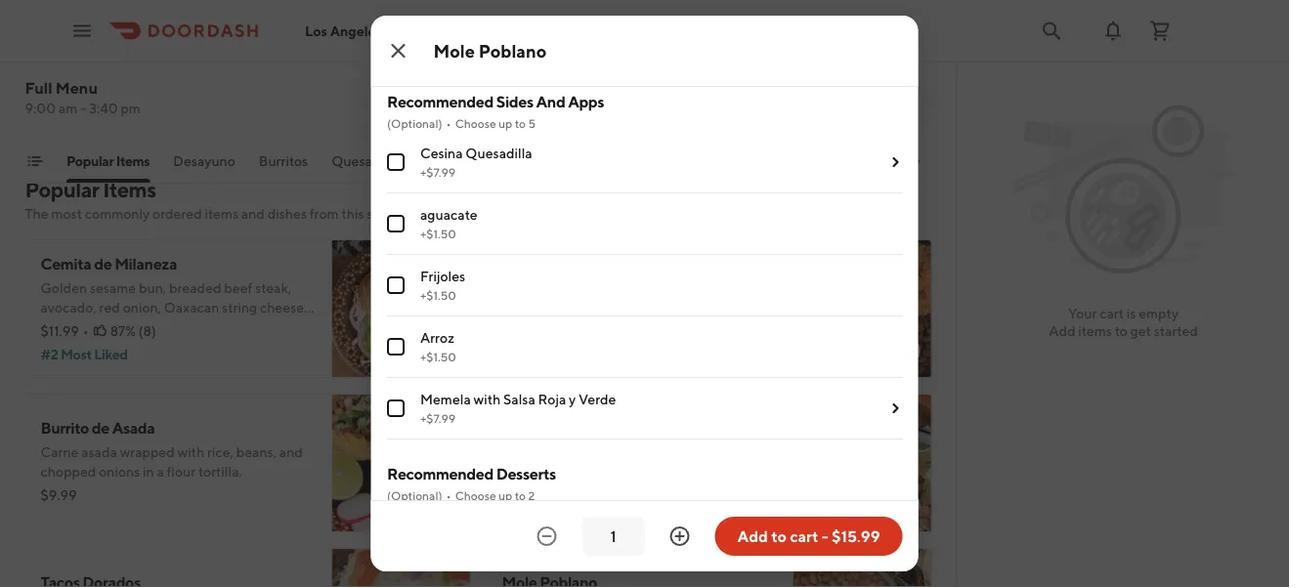 Task type: locate. For each thing, give the bounding box(es) containing it.
0 vertical spatial •
[[446, 116, 451, 130]]

2 choose from the top
[[455, 489, 496, 502]]

1 vertical spatial items
[[103, 177, 156, 202]]

1 horizontal spatial items
[[1078, 323, 1112, 339]]

cheese, down steak,
[[260, 300, 307, 316]]

add button for burrito de asada
[[408, 490, 459, 521]]

cart
[[1100, 305, 1124, 322], [790, 527, 819, 546]]

2 recommended from the top
[[387, 465, 493, 483]]

#2 most liked
[[41, 346, 128, 363]]

1 vertical spatial +$1.50
[[420, 288, 456, 302]]

+$7.99 down 'memela'
[[420, 411, 455, 425]]

burrito
[[41, 419, 89, 437]]

+$7.99 inside memela with salsa roja y verde +$7.99
[[420, 411, 455, 425]]

1 vertical spatial rice,
[[207, 444, 234, 460]]

1 up from the top
[[498, 116, 512, 130]]

memelas
[[869, 153, 925, 169]]

1 horizontal spatial tortilla
[[608, 444, 649, 460]]

cart inside your cart is empty add items to get started
[[1100, 305, 1124, 322]]

1 vertical spatial popular
[[25, 177, 99, 202]]

9:00
[[25, 100, 56, 116]]

0 horizontal spatial rice,
[[207, 444, 234, 460]]

choose inside recommended desserts (optional) • choose up to 2
[[455, 489, 496, 502]]

in up cheese
[[680, 280, 691, 296]]

Item Search search field
[[650, 92, 916, 113]]

with left salsa
[[473, 391, 500, 408]]

2 up from the top
[[498, 489, 512, 502]]

+$1.50 for aguacate
[[420, 227, 456, 240]]

$9.99
[[41, 487, 77, 503]]

choose up quesadilla
[[455, 116, 496, 130]]

cart left the is
[[1100, 305, 1124, 322]]

empty
[[1139, 305, 1179, 322]]

+$1.50 down arroz
[[420, 350, 456, 364]]

0 vertical spatial -
[[80, 100, 86, 116]]

1 vertical spatial cheese,
[[726, 444, 774, 460]]

1 vertical spatial (optional)
[[387, 489, 442, 502]]

popular up most
[[25, 177, 99, 202]]

to inside button
[[771, 527, 787, 546]]

Current quantity is 1 number field
[[594, 526, 633, 547]]

+$1.50 down aguacate
[[420, 227, 456, 240]]

mole poblano
[[433, 40, 547, 61]]

0 vertical spatial items
[[205, 206, 239, 222]]

items inside your cart is empty add items to get started
[[1078, 323, 1112, 339]]

0 vertical spatial up
[[498, 116, 512, 130]]

0 items, open order cart image
[[1148, 19, 1172, 43]]

tortilla down chilaquiles
[[537, 280, 578, 296]]

2 (optional) from the top
[[387, 489, 442, 502]]

items down the "pm"
[[116, 153, 149, 169]]

up down sides
[[498, 116, 512, 130]]

1 horizontal spatial cart
[[1100, 305, 1124, 322]]

most
[[61, 346, 92, 363]]

0 vertical spatial recommended
[[387, 92, 493, 111]]

#2
[[41, 346, 58, 363]]

- inside button
[[822, 527, 829, 546]]

cesina,
[[681, 444, 724, 460]]

0 vertical spatial de
[[94, 255, 112, 273]]

wrapped
[[120, 444, 175, 460]]

2 +$1.50 from the top
[[420, 288, 456, 302]]

None checkbox
[[387, 27, 404, 45], [387, 338, 404, 356], [387, 27, 404, 45], [387, 338, 404, 356]]

• up cesina on the top
[[446, 116, 451, 130]]

popular down 3:40
[[66, 153, 113, 169]]

•
[[446, 116, 451, 130], [83, 323, 89, 339], [446, 489, 451, 502]]

apps
[[568, 92, 604, 111]]

recommended up cesina on the top
[[387, 92, 493, 111]]

1 horizontal spatial cheese,
[[726, 444, 774, 460]]

this
[[341, 206, 364, 222]]

items inside "popular items the most commonly ordered items and dishes from this store"
[[205, 206, 239, 222]]

0 horizontal spatial cart
[[790, 527, 819, 546]]

recommended for recommended desserts
[[387, 465, 493, 483]]

up left '2'
[[498, 489, 512, 502]]

1 red from the left
[[99, 300, 120, 316]]

with inside cemita de milaneza golden sesame bun, breaded beef steak, avocado, red onion, oaxacan string cheese, with chipotle sauce.
[[41, 319, 68, 335]]

cemita de milaneza golden sesame bun, breaded beef steak, avocado, red onion, oaxacan string cheese, with chipotle sauce.
[[41, 255, 307, 335]]

full menu 9:00 am - 3:40 pm
[[25, 79, 141, 116]]

de right pico
[[655, 464, 671, 480]]

red down sesame
[[99, 300, 120, 316]]

eggs,
[[558, 319, 591, 335]]

cheese
[[667, 300, 712, 316]]

0 vertical spatial (optional)
[[387, 116, 442, 130]]

1 horizontal spatial rice,
[[594, 319, 620, 335]]

a
[[157, 464, 164, 480]]

los
[[305, 23, 327, 39]]

burritos button
[[258, 151, 308, 183]]

to left get
[[1115, 323, 1128, 339]]

quesadilla
[[465, 145, 532, 161]]

0 vertical spatial in
[[680, 280, 691, 296]]

0 horizontal spatial tortilla
[[537, 280, 578, 296]]

1 horizontal spatial beans,
[[502, 464, 542, 480]]

add
[[1049, 323, 1076, 339], [420, 343, 447, 359], [882, 343, 908, 359], [420, 497, 447, 513], [882, 497, 908, 513], [737, 527, 768, 546]]

and inside burrito de asada carne asada wrapped with rice, beans, and chopped onions in a flour tortilla. $9.99
[[279, 444, 303, 460]]

3 +$1.50 from the top
[[420, 350, 456, 364]]

add button for cemita de milaneza
[[408, 335, 459, 367]]

decrease quantity by 1 image
[[535, 525, 559, 548]]

- left the $15.99
[[822, 527, 829, 546]]

0 horizontal spatial beans,
[[236, 444, 277, 460]]

with up eggs,
[[550, 300, 577, 316]]

mole poblano dialog
[[371, 0, 918, 587]]

recommended sides and apps (optional) • choose up to 5
[[387, 92, 604, 130]]

to
[[514, 116, 525, 130], [1115, 323, 1128, 339], [514, 489, 525, 502], [771, 527, 787, 546]]

de up sesame
[[94, 255, 112, 273]]

recommended for recommended sides and apps
[[387, 92, 493, 111]]

beans, up the $7.99
[[502, 464, 542, 480]]

add inside button
[[737, 527, 768, 546]]

asada
[[112, 419, 155, 437]]

1 +$7.99 from the top
[[420, 165, 455, 179]]

(optional) up cesina on the top
[[387, 116, 442, 130]]

arroz +$1.50
[[420, 330, 456, 364]]

items for popular items
[[116, 153, 149, 169]]

1 (optional) from the top
[[387, 116, 442, 130]]

• left the $7.99
[[446, 489, 451, 502]]

0 vertical spatial cart
[[1100, 305, 1124, 322]]

y right 'roja'
[[568, 391, 575, 408]]

y inside memela with salsa roja y verde +$7.99
[[568, 391, 575, 408]]

gallo.
[[674, 464, 707, 480]]

up
[[498, 116, 512, 130], [498, 489, 512, 502]]

cheese,
[[260, 300, 307, 316], [726, 444, 774, 460]]

tortilla up pico
[[608, 444, 649, 460]]

0 vertical spatial tortilla
[[537, 280, 578, 296]]

0 vertical spatial popular
[[66, 153, 113, 169]]

de inside cemita de milaneza golden sesame bun, breaded beef steak, avocado, red onion, oaxacan string cheese, with chipotle sauce.
[[94, 255, 112, 273]]

(optional)
[[387, 116, 442, 130], [387, 489, 442, 502]]

+$1.50 for frijoles
[[420, 288, 456, 302]]

0 horizontal spatial cheese,
[[260, 300, 307, 316]]

1 vertical spatial choose
[[455, 489, 496, 502]]

1 vertical spatial in
[[143, 464, 154, 480]]

recommended down 'memela'
[[387, 465, 493, 483]]

1 vertical spatial recommended
[[387, 465, 493, 483]]

None checkbox
[[387, 153, 404, 171], [387, 215, 404, 233], [387, 277, 404, 294], [387, 400, 404, 417], [387, 153, 404, 171], [387, 215, 404, 233], [387, 277, 404, 294], [387, 400, 404, 417]]

scroll menu navigation right image
[[908, 153, 924, 169]]

• inside recommended desserts (optional) • choose up to 2
[[446, 489, 451, 502]]

with up the gallo.
[[651, 444, 678, 460]]

red down chips
[[580, 300, 601, 316]]

choose
[[455, 116, 496, 130], [455, 489, 496, 502]]

sides
[[496, 92, 533, 111]]

1 vertical spatial cart
[[790, 527, 819, 546]]

rice,
[[594, 319, 620, 335], [207, 444, 234, 460]]

ordered
[[153, 206, 202, 222]]

recommended
[[387, 92, 493, 111], [387, 465, 493, 483]]

green chilaquiles with eggs image
[[793, 239, 932, 378]]

recommended inside recommended sides and apps (optional) • choose up to 5
[[387, 92, 493, 111]]

2 vertical spatial •
[[446, 489, 451, 502]]

carne
[[41, 444, 79, 460]]

1 horizontal spatial in
[[680, 280, 691, 296]]

popular items the most commonly ordered items and dishes from this store
[[25, 177, 398, 222]]

sesame
[[90, 280, 136, 296]]

choose left the $7.99
[[455, 489, 496, 502]]

0 vertical spatial choose
[[455, 116, 496, 130]]

+$7.99
[[420, 165, 455, 179], [420, 411, 455, 425]]

1 horizontal spatial red
[[580, 300, 601, 316]]

0 horizontal spatial items
[[205, 206, 239, 222]]

is
[[1127, 305, 1136, 322]]

de for asada
[[92, 419, 109, 437]]

tacos button
[[427, 151, 463, 183]]

1 vertical spatial items
[[1078, 323, 1112, 339]]

2 vertical spatial de
[[655, 464, 671, 480]]

memela
[[420, 391, 470, 408]]

+$7.99 down cesina on the top
[[420, 165, 455, 179]]

+$1.50 inside frijoles +$1.50
[[420, 288, 456, 302]]

- right am
[[80, 100, 86, 116]]

de up asada
[[92, 419, 109, 437]]

1 horizontal spatial -
[[822, 527, 829, 546]]

0 horizontal spatial -
[[80, 100, 86, 116]]

and inside "popular items the most commonly ordered items and dishes from this store"
[[241, 206, 265, 222]]

0 horizontal spatial red
[[99, 300, 120, 316]]

recommended inside recommended desserts (optional) • choose up to 2
[[387, 465, 493, 483]]

red inside cemita de milaneza golden sesame bun, breaded beef steak, avocado, red onion, oaxacan string cheese, with chipotle sauce.
[[99, 300, 120, 316]]

1 recommended from the top
[[387, 92, 493, 111]]

1 vertical spatial up
[[498, 489, 512, 502]]

to left 5
[[514, 116, 525, 130]]

1 vertical spatial de
[[92, 419, 109, 437]]

add for homemade corn tortilla with cesina, cheese, beans, nopales, and pico de gallo.
[[882, 497, 908, 513]]

1 +$1.50 from the top
[[420, 227, 456, 240]]

cart left the $15.99
[[790, 527, 819, 546]]

frijoles
[[420, 268, 465, 284]]

2 red from the left
[[580, 300, 601, 316]]

y inside button
[[527, 153, 534, 169]]

1 vertical spatial +$7.99
[[420, 411, 455, 425]]

items inside "popular items the most commonly ordered items and dishes from this store"
[[103, 177, 156, 202]]

memelas button
[[869, 151, 925, 183]]

cart inside button
[[790, 527, 819, 546]]

• up #2 most liked
[[83, 323, 89, 339]]

beans, inside burrito de asada carne asada wrapped with rice, beans, and chopped onions in a flour tortilla. $9.99
[[236, 444, 277, 460]]

menu
[[56, 79, 98, 97]]

1 vertical spatial tortilla
[[608, 444, 649, 460]]

1 choose from the top
[[455, 116, 496, 130]]

beef
[[224, 280, 252, 296]]

(8)
[[139, 323, 156, 339]]

burrito de asada image
[[332, 394, 471, 533]]

cheese, right cesina,
[[726, 444, 774, 460]]

items down your
[[1078, 323, 1112, 339]]

2 +$7.99 from the top
[[420, 411, 455, 425]]

0 vertical spatial items
[[116, 153, 149, 169]]

1 vertical spatial •
[[83, 323, 89, 339]]

rice, inside the green chilaquiles with eggs fried tortilla chips immersed in green salsa topped with red onion and cheese served with two eggs, rice, and beans.
[[594, 319, 620, 335]]

rice, down onion
[[594, 319, 620, 335]]

cheese, inside homemade corn tortilla with cesina, cheese, beans, nopales, and pico de gallo. $7.99
[[726, 444, 774, 460]]

golden
[[41, 280, 87, 296]]

1 vertical spatial -
[[822, 527, 829, 546]]

recommended sides and apps group
[[387, 91, 903, 440]]

1 vertical spatial y
[[568, 391, 575, 408]]

beans, up tortilla.
[[236, 444, 277, 460]]

in inside burrito de asada carne asada wrapped with rice, beans, and chopped onions in a flour tortilla. $9.99
[[143, 464, 154, 480]]

0 vertical spatial beans,
[[236, 444, 277, 460]]

de inside burrito de asada carne asada wrapped with rice, beans, and chopped onions in a flour tortilla. $9.99
[[92, 419, 109, 437]]

tortilla
[[537, 280, 578, 296], [608, 444, 649, 460]]

cesina quesadilla image
[[793, 394, 932, 533]]

- inside the full menu 9:00 am - 3:40 pm
[[80, 100, 86, 116]]

de
[[94, 255, 112, 273], [92, 419, 109, 437], [655, 464, 671, 480]]

+$1.50 down frijoles on the left
[[420, 288, 456, 302]]

1 vertical spatial beans,
[[502, 464, 542, 480]]

cesina
[[420, 145, 462, 161]]

0 horizontal spatial y
[[527, 153, 534, 169]]

beans, inside homemade corn tortilla with cesina, cheese, beans, nopales, and pico de gallo. $7.99
[[502, 464, 542, 480]]

to left '2'
[[514, 489, 525, 502]]

the
[[25, 206, 48, 222]]

tortilla.
[[198, 464, 242, 480]]

items up commonly
[[103, 177, 156, 202]]

los angeles
[[305, 23, 382, 39]]

items
[[116, 153, 149, 169], [103, 177, 156, 202]]

aguacate
[[420, 207, 477, 223]]

2 vertical spatial +$1.50
[[420, 350, 456, 364]]

y right the tortas
[[527, 153, 534, 169]]

0 vertical spatial y
[[527, 153, 534, 169]]

popular inside "popular items the most commonly ordered items and dishes from this store"
[[25, 177, 99, 202]]

(optional) up "tacos dorados" image
[[387, 489, 442, 502]]

$15.99
[[832, 527, 880, 546]]

tortas y sandwiches
[[486, 153, 611, 169]]

with down avocado, in the bottom of the page
[[41, 319, 68, 335]]

immersed
[[616, 280, 677, 296]]

add to cart - $15.99 button
[[715, 517, 903, 556]]

0 vertical spatial cheese,
[[260, 300, 307, 316]]

items right ordered
[[205, 206, 239, 222]]

+$1.50
[[420, 227, 456, 240], [420, 288, 456, 302], [420, 350, 456, 364]]

0 vertical spatial rice,
[[594, 319, 620, 335]]

in left a
[[143, 464, 154, 480]]

+$1.50 inside the aguacate +$1.50
[[420, 227, 456, 240]]

to left the $15.99
[[771, 527, 787, 546]]

up inside recommended desserts (optional) • choose up to 2
[[498, 489, 512, 502]]

corn
[[577, 444, 605, 460]]

with up flour
[[177, 444, 204, 460]]

salsa
[[733, 280, 763, 296]]

bun,
[[139, 280, 166, 296]]

with inside homemade corn tortilla with cesina, cheese, beans, nopales, and pico de gallo. $7.99
[[651, 444, 678, 460]]

87% (8)
[[110, 323, 156, 339]]

0 horizontal spatial in
[[143, 464, 154, 480]]

add button for green chilaquiles with eggs
[[870, 335, 920, 367]]

tortilla inside the green chilaquiles with eggs fried tortilla chips immersed in green salsa topped with red onion and cheese served with two eggs, rice, and beans.
[[537, 280, 578, 296]]

rice, up tortilla.
[[207, 444, 234, 460]]

0 vertical spatial +$1.50
[[420, 227, 456, 240]]

0 vertical spatial +$7.99
[[420, 165, 455, 179]]

1 horizontal spatial y
[[568, 391, 575, 408]]

steak,
[[255, 280, 291, 296]]

and
[[536, 92, 565, 111]]



Task type: describe. For each thing, give the bounding box(es) containing it.
close mole poblano image
[[387, 39, 410, 63]]

tortilla inside homemade corn tortilla with cesina, cheese, beans, nopales, and pico de gallo. $7.99
[[608, 444, 649, 460]]

mole poblano image
[[793, 548, 932, 587]]

to inside recommended desserts (optional) • choose up to 2
[[514, 489, 525, 502]]

with up immersed
[[628, 255, 658, 273]]

cemita
[[41, 255, 91, 273]]

milaneza
[[115, 255, 177, 273]]

oaxacan
[[164, 300, 219, 316]]

up inside recommended sides and apps (optional) • choose up to 5
[[498, 116, 512, 130]]

started
[[1154, 323, 1198, 339]]

verde
[[578, 391, 616, 408]]

breaded
[[169, 280, 221, 296]]

add for fried tortilla chips immersed in green salsa topped with red onion and cheese served with two eggs, rice, and beans.
[[882, 343, 908, 359]]

onion
[[603, 300, 638, 316]]

quesadillas button
[[331, 151, 404, 183]]

sauce.
[[124, 319, 163, 335]]

arroz
[[420, 330, 454, 346]]

87%
[[110, 323, 136, 339]]

de for milaneza
[[94, 255, 112, 273]]

+$3.00
[[420, 39, 459, 53]]

+$1.50 for arroz
[[420, 350, 456, 364]]

popular items
[[66, 153, 149, 169]]

desayuno button
[[173, 151, 235, 183]]

fried
[[502, 280, 534, 296]]

your cart is empty add items to get started
[[1049, 305, 1198, 339]]

dishes
[[267, 206, 307, 222]]

get
[[1130, 323, 1151, 339]]

los angeles button
[[305, 23, 398, 39]]

beans.
[[649, 319, 689, 335]]

desayuno
[[173, 153, 235, 169]]

to inside recommended sides and apps (optional) • choose up to 5
[[514, 116, 525, 130]]

chilaquiles
[[548, 255, 625, 273]]

sandwiches
[[536, 153, 611, 169]]

(optional) inside recommended sides and apps (optional) • choose up to 5
[[387, 116, 442, 130]]

most
[[51, 206, 82, 222]]

memela with salsa roja y verde +$7.99
[[420, 391, 616, 425]]

desserts
[[496, 465, 555, 483]]

chipotle
[[70, 319, 122, 335]]

pm
[[121, 100, 141, 116]]

cesina quesadilla +$7.99
[[420, 145, 532, 179]]

cemita de milaneza image
[[332, 239, 471, 378]]

flour
[[167, 464, 196, 480]]

with down topped
[[502, 319, 529, 335]]

notification bell image
[[1102, 19, 1125, 43]]

red inside the green chilaquiles with eggs fried tortilla chips immersed in green salsa topped with red onion and cheese served with two eggs, rice, and beans.
[[580, 300, 601, 316]]

poblano
[[479, 40, 547, 61]]

am
[[59, 100, 78, 116]]

open menu image
[[70, 19, 94, 43]]

tacos
[[427, 153, 463, 169]]

add for golden sesame bun, breaded beef steak, avocado, red onion, oaxacan string cheese, with chipotle sauce.
[[420, 343, 447, 359]]

onion,
[[123, 300, 161, 316]]

burritos
[[258, 153, 308, 169]]

onions
[[99, 464, 140, 480]]

to inside your cart is empty add items to get started
[[1115, 323, 1128, 339]]

increase quantity by 1 image
[[668, 525, 692, 548]]

add for carne asada wrapped with rice, beans, and chopped onions in a flour tortilla.
[[420, 497, 447, 513]]

chopped
[[41, 464, 96, 480]]

green chilaquiles with eggs fried tortilla chips immersed in green salsa topped with red onion and cheese served with two eggs, rice, and beans.
[[502, 255, 763, 335]]

avocado,
[[41, 300, 97, 316]]

string
[[222, 300, 257, 316]]

with inside memela with salsa roja y verde +$7.99
[[473, 391, 500, 408]]

choose inside recommended sides and apps (optional) • choose up to 5
[[455, 116, 496, 130]]

store
[[367, 206, 398, 222]]

rice, inside burrito de asada carne asada wrapped with rice, beans, and chopped onions in a flour tortilla. $9.99
[[207, 444, 234, 460]]

aguacate +$1.50
[[420, 207, 477, 240]]

liked
[[94, 346, 128, 363]]

two
[[532, 319, 555, 335]]

chips
[[581, 280, 613, 296]]

asada
[[81, 444, 117, 460]]

+$7.99 inside cesina quesadilla +$7.99
[[420, 165, 455, 179]]

burrito de asada carne asada wrapped with rice, beans, and chopped onions in a flour tortilla. $9.99
[[41, 419, 303, 503]]

and inside homemade corn tortilla with cesina, cheese, beans, nopales, and pico de gallo. $7.99
[[599, 464, 623, 480]]

salsa
[[503, 391, 535, 408]]

angeles
[[330, 23, 382, 39]]

in inside the green chilaquiles with eggs fried tortilla chips immersed in green salsa topped with red onion and cheese served with two eggs, rice, and beans.
[[680, 280, 691, 296]]

homemade
[[502, 444, 575, 460]]

cheese, inside cemita de milaneza golden sesame bun, breaded beef steak, avocado, red onion, oaxacan string cheese, with chipotle sauce.
[[260, 300, 307, 316]]

tortas
[[486, 153, 524, 169]]

• inside recommended sides and apps (optional) • choose up to 5
[[446, 116, 451, 130]]

(optional) inside recommended desserts (optional) • choose up to 2
[[387, 489, 442, 502]]

$7.99
[[502, 487, 536, 503]]

nopales,
[[545, 464, 597, 480]]

commonly
[[85, 206, 150, 222]]

5
[[528, 116, 535, 130]]

$11.99 •
[[41, 323, 89, 339]]

items for popular items the most commonly ordered items and dishes from this store
[[103, 177, 156, 202]]

your
[[1068, 305, 1097, 322]]

tortas y sandwiches button
[[486, 151, 611, 183]]

popular for popular items
[[66, 153, 113, 169]]

homemade corn tortilla with cesina, cheese, beans, nopales, and pico de gallo. $7.99
[[502, 444, 774, 503]]

quesadillas
[[331, 153, 404, 169]]

add inside your cart is empty add items to get started
[[1049, 323, 1076, 339]]

3:40
[[89, 100, 118, 116]]

roja
[[538, 391, 566, 408]]

tacos dorados image
[[332, 548, 471, 587]]

mole
[[433, 40, 475, 61]]

de inside homemade corn tortilla with cesina, cheese, beans, nopales, and pico de gallo. $7.99
[[655, 464, 671, 480]]

frijoles +$1.50
[[420, 268, 465, 302]]

green
[[502, 255, 545, 273]]

$11.99
[[41, 323, 79, 339]]

popular for popular items the most commonly ordered items and dishes from this store
[[25, 177, 99, 202]]

with inside burrito de asada carne asada wrapped with rice, beans, and chopped onions in a flour tortilla. $9.99
[[177, 444, 204, 460]]



Task type: vqa. For each thing, say whether or not it's contained in the screenshot.
• in the RECOMMENDED DESSERTS (OPTIONAL) • CHOOSE UP TO 2
yes



